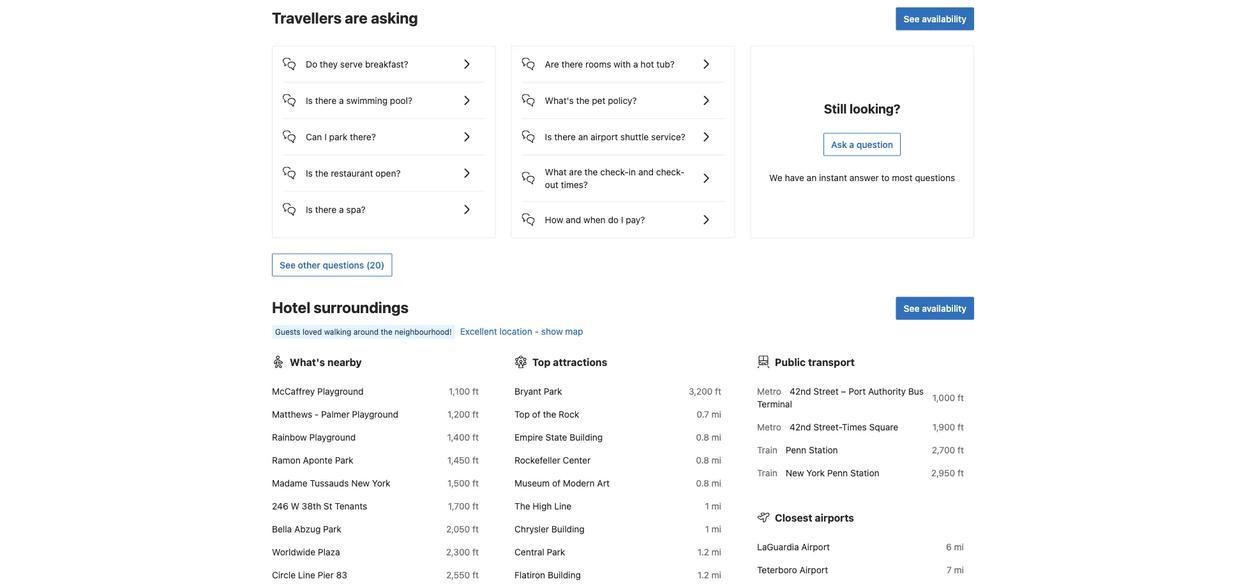 Task type: vqa. For each thing, say whether or not it's contained in the screenshot.
for in "Car rental Flight finder Restaurant reservations Booking.com for Travel Agents"
no



Task type: locate. For each thing, give the bounding box(es) containing it.
0 horizontal spatial i
[[324, 131, 327, 142]]

83
[[336, 570, 347, 581]]

check-
[[600, 167, 629, 177], [656, 167, 685, 177]]

1 horizontal spatial top
[[532, 356, 551, 368]]

ft right 1,000
[[958, 393, 964, 403]]

availability for hotel surroundings
[[922, 303, 967, 314]]

top
[[532, 356, 551, 368], [515, 409, 530, 420]]

ft for 1,000 ft
[[958, 393, 964, 403]]

are up the times?
[[569, 167, 582, 177]]

is there a spa?
[[306, 204, 366, 215]]

1 horizontal spatial of
[[552, 478, 561, 489]]

1 see availability from the top
[[904, 13, 967, 24]]

park right the aponte
[[335, 455, 353, 466]]

0.8 mi
[[696, 432, 721, 443], [696, 455, 721, 466], [696, 478, 721, 489]]

0 vertical spatial and
[[638, 167, 654, 177]]

there?
[[350, 131, 376, 142]]

is up what
[[545, 131, 552, 142]]

teterboro airport
[[757, 565, 828, 575]]

0 vertical spatial metro
[[757, 386, 781, 397]]

1 horizontal spatial i
[[621, 214, 623, 225]]

0 vertical spatial playground
[[317, 386, 364, 397]]

tub?
[[657, 59, 675, 69]]

they
[[320, 59, 338, 69]]

2 1.2 from the top
[[698, 570, 709, 581]]

madame tussauds new york
[[272, 478, 390, 489]]

and right how
[[566, 214, 581, 225]]

2 1 from the top
[[705, 524, 709, 535]]

park up plaza
[[323, 524, 341, 535]]

0 vertical spatial 1 mi
[[705, 501, 721, 512]]

0 vertical spatial 42nd
[[790, 386, 811, 397]]

penn up new york penn station
[[786, 445, 806, 455]]

1 0.8 mi from the top
[[696, 432, 721, 443]]

airport down laguardia airport
[[800, 565, 828, 575]]

1 vertical spatial -
[[315, 409, 319, 420]]

0 horizontal spatial questions
[[323, 260, 364, 270]]

0 vertical spatial 0.8 mi
[[696, 432, 721, 443]]

1 train from the top
[[757, 445, 777, 455]]

0 vertical spatial see availability button
[[896, 7, 974, 30]]

metro for 42nd street-times square
[[757, 422, 781, 432]]

penn down penn station
[[827, 468, 848, 478]]

is inside "button"
[[306, 95, 313, 106]]

0 vertical spatial i
[[324, 131, 327, 142]]

an
[[578, 131, 588, 142], [807, 172, 817, 183]]

playground down matthews - palmer playground
[[309, 432, 356, 443]]

york right tussauds
[[372, 478, 390, 489]]

0 vertical spatial top
[[532, 356, 551, 368]]

metro
[[757, 386, 781, 397], [757, 422, 781, 432]]

line right 'high'
[[554, 501, 572, 512]]

0 horizontal spatial line
[[298, 570, 315, 581]]

an for airport
[[578, 131, 588, 142]]

chrysler building
[[515, 524, 585, 535]]

1 42nd from the top
[[790, 386, 811, 397]]

the inside what are the check-in and check- out times?
[[585, 167, 598, 177]]

loved
[[303, 328, 322, 337]]

ft right 1,900
[[958, 422, 964, 432]]

1,450
[[447, 455, 470, 466]]

2 see availability button from the top
[[896, 297, 974, 320]]

answer
[[850, 172, 879, 183]]

0 vertical spatial -
[[535, 326, 539, 337]]

spa?
[[346, 204, 366, 215]]

the
[[576, 95, 590, 106], [585, 167, 598, 177], [315, 168, 328, 178], [381, 328, 392, 337], [543, 409, 556, 420]]

line left pier
[[298, 570, 315, 581]]

top for top of the rock
[[515, 409, 530, 420]]

line
[[554, 501, 572, 512], [298, 570, 315, 581]]

airport for teterboro airport
[[800, 565, 828, 575]]

and
[[638, 167, 654, 177], [566, 214, 581, 225]]

metro down terminal
[[757, 422, 781, 432]]

can
[[306, 131, 322, 142]]

the left rock
[[543, 409, 556, 420]]

train for new york penn station
[[757, 468, 777, 478]]

have
[[785, 172, 804, 183]]

0 vertical spatial what's
[[545, 95, 574, 106]]

are left asking
[[345, 9, 368, 26]]

an inside button
[[578, 131, 588, 142]]

1 see availability button from the top
[[896, 7, 974, 30]]

what's down are
[[545, 95, 574, 106]]

1 vertical spatial 1 mi
[[705, 524, 721, 535]]

top down bryant
[[515, 409, 530, 420]]

an right have at the top right of the page
[[807, 172, 817, 183]]

is down "do"
[[306, 95, 313, 106]]

0.8 for building
[[696, 432, 709, 443]]

0 horizontal spatial are
[[345, 9, 368, 26]]

- left show
[[535, 326, 539, 337]]

1 vertical spatial see availability
[[904, 303, 967, 314]]

2 availability from the top
[[922, 303, 967, 314]]

station down times
[[850, 468, 880, 478]]

1 vertical spatial an
[[807, 172, 817, 183]]

check- down is there an airport shuttle service?
[[600, 167, 629, 177]]

1 vertical spatial airport
[[800, 565, 828, 575]]

1 vertical spatial 1.2
[[698, 570, 709, 581]]

ft for 2,300 ft
[[473, 547, 479, 558]]

2 vertical spatial 0.8
[[696, 478, 709, 489]]

1 vertical spatial see
[[280, 260, 296, 270]]

1
[[705, 501, 709, 512], [705, 524, 709, 535]]

1 vertical spatial building
[[552, 524, 585, 535]]

the left restaurant in the left top of the page
[[315, 168, 328, 178]]

0 vertical spatial 1.2 mi
[[698, 547, 721, 558]]

building down the high line
[[552, 524, 585, 535]]

1 vertical spatial top
[[515, 409, 530, 420]]

0 vertical spatial 1
[[705, 501, 709, 512]]

0 vertical spatial 0.8
[[696, 432, 709, 443]]

ft for 1,400 ft
[[473, 432, 479, 443]]

ft right 1,400
[[473, 432, 479, 443]]

ft right 2,300
[[473, 547, 479, 558]]

2 vertical spatial building
[[548, 570, 581, 581]]

how and when do i pay? button
[[522, 202, 724, 228]]

airport down closest airports
[[801, 542, 830, 552]]

pier
[[318, 570, 334, 581]]

are inside what are the check-in and check- out times?
[[569, 167, 582, 177]]

availability for travellers are asking
[[922, 13, 967, 24]]

1 availability from the top
[[922, 13, 967, 24]]

train left penn station
[[757, 445, 777, 455]]

0 vertical spatial airport
[[801, 542, 830, 552]]

playground for rainbow playground
[[309, 432, 356, 443]]

is the restaurant open? button
[[283, 155, 485, 181]]

a inside "button"
[[339, 95, 344, 106]]

there inside "button"
[[315, 95, 337, 106]]

-
[[535, 326, 539, 337], [315, 409, 319, 420]]

0.7
[[697, 409, 709, 420]]

the up the times?
[[585, 167, 598, 177]]

1 vertical spatial availability
[[922, 303, 967, 314]]

madame
[[272, 478, 307, 489]]

ft right 2,700
[[958, 445, 964, 455]]

1 check- from the left
[[600, 167, 629, 177]]

42nd
[[790, 386, 811, 397], [790, 422, 811, 432]]

i
[[324, 131, 327, 142], [621, 214, 623, 225]]

top up bryant park
[[532, 356, 551, 368]]

a left swimming
[[339, 95, 344, 106]]

chrysler
[[515, 524, 549, 535]]

what's for what's the pet policy?
[[545, 95, 574, 106]]

airports
[[815, 512, 854, 524]]

ft right 2,050
[[473, 524, 479, 535]]

public transport
[[775, 356, 855, 368]]

1 horizontal spatial an
[[807, 172, 817, 183]]

what's
[[545, 95, 574, 106], [290, 356, 325, 368]]

2 metro from the top
[[757, 422, 781, 432]]

42nd inside 42nd street – port authority bus terminal
[[790, 386, 811, 397]]

what are the check-in and check- out times? button
[[522, 155, 724, 191]]

see inside button
[[280, 260, 296, 270]]

are
[[545, 59, 559, 69]]

flatiron building
[[515, 570, 581, 581]]

1 vertical spatial 42nd
[[790, 422, 811, 432]]

ft right 1,450
[[473, 455, 479, 466]]

0 vertical spatial see
[[904, 13, 920, 24]]

playground right palmer
[[352, 409, 398, 420]]

0 vertical spatial line
[[554, 501, 572, 512]]

are there rooms with a hot tub? button
[[522, 46, 724, 72]]

ask a question
[[831, 139, 893, 150]]

the inside the what's the pet policy? button
[[576, 95, 590, 106]]

1 mi
[[705, 501, 721, 512], [705, 524, 721, 535]]

1 1.2 mi from the top
[[698, 547, 721, 558]]

1 vertical spatial see availability button
[[896, 297, 974, 320]]

are for asking
[[345, 9, 368, 26]]

ft right 1,500
[[473, 478, 479, 489]]

3,200
[[689, 386, 713, 397]]

top for top attractions
[[532, 356, 551, 368]]

is inside button
[[545, 131, 552, 142]]

see for travellers are asking
[[904, 13, 920, 24]]

0 horizontal spatial penn
[[786, 445, 806, 455]]

1 vertical spatial metro
[[757, 422, 781, 432]]

ft right 1,700
[[473, 501, 479, 512]]

metro up terminal
[[757, 386, 781, 397]]

0 vertical spatial train
[[757, 445, 777, 455]]

of
[[532, 409, 541, 420], [552, 478, 561, 489]]

to
[[881, 172, 890, 183]]

ft right 3,200
[[715, 386, 721, 397]]

there inside button
[[315, 204, 337, 215]]

what's for what's nearby
[[290, 356, 325, 368]]

new down penn station
[[786, 468, 804, 478]]

0 horizontal spatial station
[[809, 445, 838, 455]]

york down penn station
[[807, 468, 825, 478]]

1 vertical spatial train
[[757, 468, 777, 478]]

0 vertical spatial station
[[809, 445, 838, 455]]

ask
[[831, 139, 847, 150]]

building for flatiron building
[[548, 570, 581, 581]]

1 metro from the top
[[757, 386, 781, 397]]

2,300 ft
[[446, 547, 479, 558]]

2,300
[[446, 547, 470, 558]]

train up closest at right
[[757, 468, 777, 478]]

of for top
[[532, 409, 541, 420]]

1 vertical spatial what's
[[290, 356, 325, 368]]

1 horizontal spatial what's
[[545, 95, 574, 106]]

1 horizontal spatial and
[[638, 167, 654, 177]]

0 vertical spatial questions
[[915, 172, 955, 183]]

an left airport
[[578, 131, 588, 142]]

building down central park
[[548, 570, 581, 581]]

1 vertical spatial 1.2 mi
[[698, 570, 721, 581]]

0 horizontal spatial -
[[315, 409, 319, 420]]

0 horizontal spatial what's
[[290, 356, 325, 368]]

1 horizontal spatial check-
[[656, 167, 685, 177]]

2 vertical spatial 0.8 mi
[[696, 478, 721, 489]]

1 for the high line
[[705, 501, 709, 512]]

questions left the (20)
[[323, 260, 364, 270]]

hot
[[641, 59, 654, 69]]

1 horizontal spatial are
[[569, 167, 582, 177]]

1 vertical spatial 0.8
[[696, 455, 709, 466]]

ft right 1,200
[[473, 409, 479, 420]]

ft right 1,100
[[473, 386, 479, 397]]

3 0.8 from the top
[[696, 478, 709, 489]]

1,500
[[448, 478, 470, 489]]

1 vertical spatial are
[[569, 167, 582, 177]]

are for the
[[569, 167, 582, 177]]

train
[[757, 445, 777, 455], [757, 468, 777, 478]]

see availability for travellers are asking
[[904, 13, 967, 24]]

1 vertical spatial 1
[[705, 524, 709, 535]]

question
[[857, 139, 893, 150]]

0 vertical spatial of
[[532, 409, 541, 420]]

check- down service?
[[656, 167, 685, 177]]

42nd left street
[[790, 386, 811, 397]]

plaza
[[318, 547, 340, 558]]

we
[[769, 172, 783, 183]]

ft right 2,950
[[958, 468, 964, 478]]

2 0.8 mi from the top
[[696, 455, 721, 466]]

1 vertical spatial i
[[621, 214, 623, 225]]

42nd up penn station
[[790, 422, 811, 432]]

there down they
[[315, 95, 337, 106]]

1.2 for park
[[698, 547, 709, 558]]

1 horizontal spatial line
[[554, 501, 572, 512]]

3 0.8 mi from the top
[[696, 478, 721, 489]]

instant
[[819, 172, 847, 183]]

1 horizontal spatial questions
[[915, 172, 955, 183]]

1 vertical spatial questions
[[323, 260, 364, 270]]

1.2
[[698, 547, 709, 558], [698, 570, 709, 581]]

2 train from the top
[[757, 468, 777, 478]]

what's inside button
[[545, 95, 574, 106]]

is down can
[[306, 168, 313, 178]]

6 mi
[[946, 542, 964, 552]]

1 vertical spatial and
[[566, 214, 581, 225]]

0 vertical spatial see availability
[[904, 13, 967, 24]]

2 1 mi from the top
[[705, 524, 721, 535]]

excellent location - show map
[[460, 326, 583, 337]]

ft for 1,900 ft
[[958, 422, 964, 432]]

2 1.2 mi from the top
[[698, 570, 721, 581]]

1,700 ft
[[448, 501, 479, 512]]

airport
[[591, 131, 618, 142]]

1 vertical spatial 0.8 mi
[[696, 455, 721, 466]]

38th
[[302, 501, 321, 512]]

a inside button
[[633, 59, 638, 69]]

1 0.8 from the top
[[696, 432, 709, 443]]

i right can
[[324, 131, 327, 142]]

1,200
[[448, 409, 470, 420]]

building up center
[[570, 432, 603, 443]]

do they serve breakfast? button
[[283, 46, 485, 72]]

there left spa?
[[315, 204, 337, 215]]

there right are
[[562, 59, 583, 69]]

0 vertical spatial 1.2
[[698, 547, 709, 558]]

hotel surroundings
[[272, 298, 409, 316]]

questions right most on the top of the page
[[915, 172, 955, 183]]

matthews
[[272, 409, 312, 420]]

1 horizontal spatial york
[[807, 468, 825, 478]]

and right in
[[638, 167, 654, 177]]

there for is there an airport shuttle service?
[[554, 131, 576, 142]]

1 1 from the top
[[705, 501, 709, 512]]

a right ask
[[849, 139, 854, 150]]

is left spa?
[[306, 204, 313, 215]]

ft for 1,450 ft
[[473, 455, 479, 466]]

0 horizontal spatial an
[[578, 131, 588, 142]]

restaurant
[[331, 168, 373, 178]]

1 1.2 from the top
[[698, 547, 709, 558]]

the
[[515, 501, 530, 512]]

1 mi for chrysler building
[[705, 524, 721, 535]]

2 see availability from the top
[[904, 303, 967, 314]]

i right do
[[621, 214, 623, 225]]

playground up palmer
[[317, 386, 364, 397]]

0 horizontal spatial of
[[532, 409, 541, 420]]

1 vertical spatial penn
[[827, 468, 848, 478]]

1 vertical spatial of
[[552, 478, 561, 489]]

i inside the how and when do i pay? button
[[621, 214, 623, 225]]

1 vertical spatial playground
[[352, 409, 398, 420]]

the right around at left bottom
[[381, 328, 392, 337]]

building for chrysler building
[[552, 524, 585, 535]]

there up what
[[554, 131, 576, 142]]

park
[[329, 131, 347, 142]]

mi for flatiron building
[[712, 570, 721, 581]]

of left modern
[[552, 478, 561, 489]]

2 42nd from the top
[[790, 422, 811, 432]]

0.8 for modern
[[696, 478, 709, 489]]

42nd for street
[[790, 386, 811, 397]]

2,550 ft
[[446, 570, 479, 581]]

0 horizontal spatial and
[[566, 214, 581, 225]]

matthews - palmer playground
[[272, 409, 398, 420]]

0 horizontal spatial top
[[515, 409, 530, 420]]

1 for chrysler building
[[705, 524, 709, 535]]

mi for central park
[[712, 547, 721, 558]]

0 vertical spatial availability
[[922, 13, 967, 24]]

- left palmer
[[315, 409, 319, 420]]

mi for rockefeller center
[[712, 455, 721, 466]]

ft right 2,550
[[473, 570, 479, 581]]

mi
[[712, 409, 721, 420], [712, 432, 721, 443], [712, 455, 721, 466], [712, 478, 721, 489], [712, 501, 721, 512], [712, 524, 721, 535], [954, 542, 964, 552], [712, 547, 721, 558], [954, 565, 964, 575], [712, 570, 721, 581]]

new up tenants
[[351, 478, 370, 489]]

and inside button
[[566, 214, 581, 225]]

0 vertical spatial are
[[345, 9, 368, 26]]

a left hot
[[633, 59, 638, 69]]

42nd street-times square
[[790, 422, 898, 432]]

and inside what are the check-in and check- out times?
[[638, 167, 654, 177]]

2 vertical spatial playground
[[309, 432, 356, 443]]

station down street-
[[809, 445, 838, 455]]

neighbourhood!
[[395, 328, 452, 337]]

1 vertical spatial line
[[298, 570, 315, 581]]

bella
[[272, 524, 292, 535]]

what's down loved
[[290, 356, 325, 368]]

0 vertical spatial an
[[578, 131, 588, 142]]

of down bryant park
[[532, 409, 541, 420]]

a
[[633, 59, 638, 69], [339, 95, 344, 106], [849, 139, 854, 150], [339, 204, 344, 215]]

2 vertical spatial see
[[904, 303, 920, 314]]

worldwide plaza
[[272, 547, 340, 558]]

the left pet
[[576, 95, 590, 106]]

0 horizontal spatial check-
[[600, 167, 629, 177]]

1 1 mi from the top
[[705, 501, 721, 512]]

1 horizontal spatial station
[[850, 468, 880, 478]]



Task type: describe. For each thing, give the bounding box(es) containing it.
most
[[892, 172, 913, 183]]

is the restaurant open?
[[306, 168, 401, 178]]

central
[[515, 547, 544, 558]]

there for is there a swimming pool?
[[315, 95, 337, 106]]

0.8 mi for building
[[696, 432, 721, 443]]

looking?
[[850, 101, 901, 116]]

square
[[869, 422, 898, 432]]

42nd for street-
[[790, 422, 811, 432]]

see other questions (20) button
[[272, 254, 392, 277]]

bryant park
[[515, 386, 562, 397]]

breakfast?
[[365, 59, 408, 69]]

modern
[[563, 478, 595, 489]]

what's nearby
[[290, 356, 362, 368]]

can i park there? button
[[283, 119, 485, 145]]

ft for 1,100 ft
[[473, 386, 479, 397]]

3,200 ft
[[689, 386, 721, 397]]

mi for laguardia airport
[[954, 542, 964, 552]]

bus
[[908, 386, 924, 397]]

1 mi for the high line
[[705, 501, 721, 512]]

ramon aponte park
[[272, 455, 353, 466]]

street-
[[814, 422, 842, 432]]

mi for chrysler building
[[712, 524, 721, 535]]

1.2 mi for central park
[[698, 547, 721, 558]]

ft for 2,950 ft
[[958, 468, 964, 478]]

(20)
[[366, 260, 385, 270]]

1 horizontal spatial new
[[786, 468, 804, 478]]

park down chrysler building
[[547, 547, 565, 558]]

pool?
[[390, 95, 412, 106]]

location
[[500, 326, 532, 337]]

is for is there a swimming pool?
[[306, 95, 313, 106]]

ramon
[[272, 455, 301, 466]]

of for museum
[[552, 478, 561, 489]]

see for hotel surroundings
[[904, 303, 920, 314]]

2,050 ft
[[446, 524, 479, 535]]

ft for 2,700 ft
[[958, 445, 964, 455]]

2,550
[[446, 570, 470, 581]]

1,500 ft
[[448, 478, 479, 489]]

2,050
[[446, 524, 470, 535]]

metro for 42nd street – port authority bus terminal
[[757, 386, 781, 397]]

mccaffrey
[[272, 386, 315, 397]]

public
[[775, 356, 806, 368]]

airport for laguardia airport
[[801, 542, 830, 552]]

1,000 ft
[[933, 393, 964, 403]]

laguardia airport
[[757, 542, 830, 552]]

is there a swimming pool?
[[306, 95, 412, 106]]

see availability for hotel surroundings
[[904, 303, 967, 314]]

hotel
[[272, 298, 310, 316]]

guests
[[275, 328, 300, 337]]

ft for 1,500 ft
[[473, 478, 479, 489]]

top of the rock
[[515, 409, 579, 420]]

i inside can i park there? button
[[324, 131, 327, 142]]

center
[[563, 455, 591, 466]]

mi for teterboro airport
[[954, 565, 964, 575]]

museum
[[515, 478, 550, 489]]

in
[[629, 167, 636, 177]]

st
[[324, 501, 332, 512]]

is for is the restaurant open?
[[306, 168, 313, 178]]

1 horizontal spatial penn
[[827, 468, 848, 478]]

1 vertical spatial station
[[850, 468, 880, 478]]

there for are there rooms with a hot tub?
[[562, 59, 583, 69]]

ask a question button
[[824, 133, 901, 156]]

1.2 for building
[[698, 570, 709, 581]]

policy?
[[608, 95, 637, 106]]

state
[[546, 432, 567, 443]]

ft for 2,550 ft
[[473, 570, 479, 581]]

guests loved walking around the neighbourhood!
[[275, 328, 452, 337]]

ft for 2,050 ft
[[473, 524, 479, 535]]

246 w 38th st tenants
[[272, 501, 367, 512]]

0 horizontal spatial new
[[351, 478, 370, 489]]

1,900 ft
[[933, 422, 964, 432]]

travellers are asking
[[272, 9, 418, 26]]

we have an instant answer to most questions
[[769, 172, 955, 183]]

what are the check-in and check- out times?
[[545, 167, 685, 190]]

what
[[545, 167, 567, 177]]

see other questions (20)
[[280, 260, 385, 270]]

is for is there a spa?
[[306, 204, 313, 215]]

mi for museum of modern art
[[712, 478, 721, 489]]

serve
[[340, 59, 363, 69]]

rainbow playground
[[272, 432, 356, 443]]

rock
[[559, 409, 579, 420]]

see availability button for hotel surroundings
[[896, 297, 974, 320]]

is there a swimming pool? button
[[283, 83, 485, 108]]

swimming
[[346, 95, 388, 106]]

travellers
[[272, 9, 342, 26]]

–
[[841, 386, 846, 397]]

terminal
[[757, 399, 792, 409]]

2 check- from the left
[[656, 167, 685, 177]]

bella abzug park
[[272, 524, 341, 535]]

asking
[[371, 9, 418, 26]]

empire state building
[[515, 432, 603, 443]]

out
[[545, 179, 558, 190]]

worldwide
[[272, 547, 315, 558]]

transport
[[808, 356, 855, 368]]

can i park there?
[[306, 131, 376, 142]]

service?
[[651, 131, 685, 142]]

closest airports
[[775, 512, 854, 524]]

playground for mccaffrey playground
[[317, 386, 364, 397]]

flatiron
[[515, 570, 545, 581]]

is there an airport shuttle service?
[[545, 131, 685, 142]]

0 horizontal spatial york
[[372, 478, 390, 489]]

how and when do i pay?
[[545, 214, 645, 225]]

0.8 mi for modern
[[696, 478, 721, 489]]

empire
[[515, 432, 543, 443]]

is there an airport shuttle service? button
[[522, 119, 724, 145]]

are there rooms with a hot tub?
[[545, 59, 675, 69]]

6
[[946, 542, 952, 552]]

what's the pet policy? button
[[522, 83, 724, 108]]

1.2 mi for flatiron building
[[698, 570, 721, 581]]

see availability button for travellers are asking
[[896, 7, 974, 30]]

1,400
[[447, 432, 470, 443]]

do
[[608, 214, 619, 225]]

mi for top of the rock
[[712, 409, 721, 420]]

1,900
[[933, 422, 955, 432]]

the inside is the restaurant open? button
[[315, 168, 328, 178]]

park up top of the rock in the bottom left of the page
[[544, 386, 562, 397]]

1,000
[[933, 393, 955, 403]]

a left spa?
[[339, 204, 344, 215]]

0 vertical spatial building
[[570, 432, 603, 443]]

is for is there an airport shuttle service?
[[545, 131, 552, 142]]

ft for 1,200 ft
[[473, 409, 479, 420]]

show
[[541, 326, 563, 337]]

ft for 1,700 ft
[[473, 501, 479, 512]]

authority
[[868, 386, 906, 397]]

mi for empire state building
[[712, 432, 721, 443]]

there for is there a spa?
[[315, 204, 337, 215]]

1 horizontal spatial -
[[535, 326, 539, 337]]

mi for the high line
[[712, 501, 721, 512]]

other
[[298, 260, 320, 270]]

questions inside button
[[323, 260, 364, 270]]

when
[[584, 214, 606, 225]]

bryant
[[515, 386, 541, 397]]

1,700
[[448, 501, 470, 512]]

0 vertical spatial penn
[[786, 445, 806, 455]]

with
[[614, 59, 631, 69]]

2 0.8 from the top
[[696, 455, 709, 466]]

train for penn station
[[757, 445, 777, 455]]

penn station
[[786, 445, 838, 455]]

attractions
[[553, 356, 607, 368]]

ft for 3,200 ft
[[715, 386, 721, 397]]

surroundings
[[314, 298, 409, 316]]

an for instant
[[807, 172, 817, 183]]



